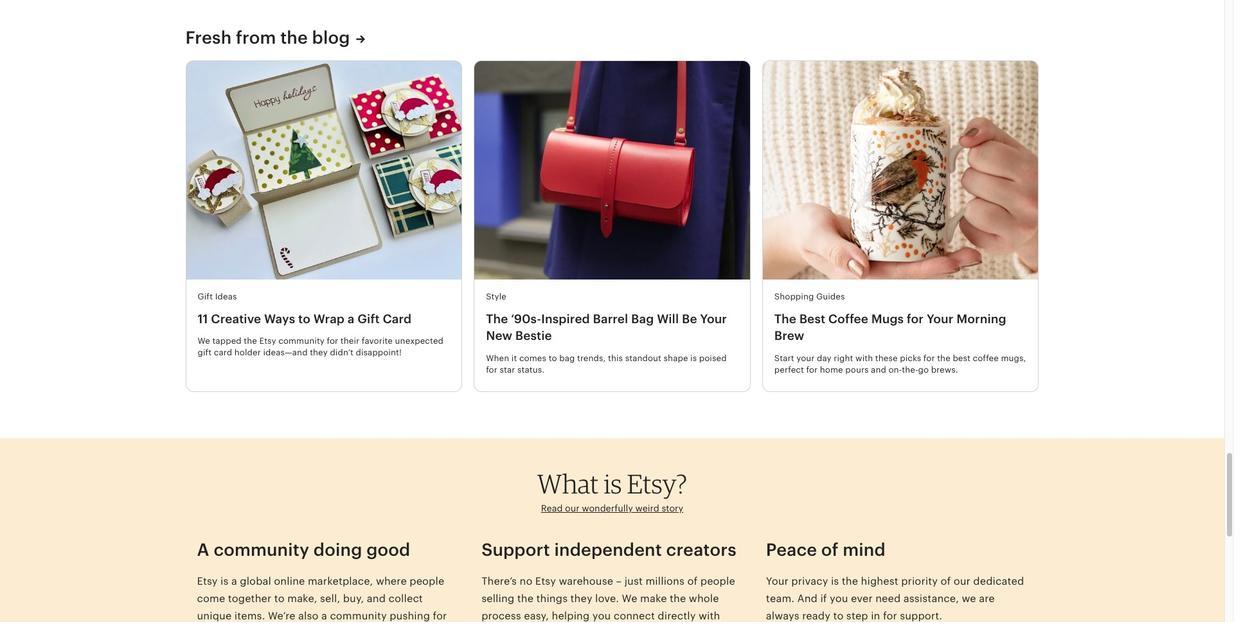 Task type: describe. For each thing, give the bounding box(es) containing it.
items.
[[235, 610, 265, 622]]

pushing
[[390, 610, 430, 622]]

in
[[871, 610, 880, 622]]

read
[[541, 503, 563, 514]]

fresh
[[185, 28, 232, 48]]

your privacy is the highest priority of our dedicated team. and if you ever need assistance,             we are always ready to step in for support.
[[766, 575, 1024, 622]]

to inside your privacy is the highest priority of our dedicated team. and if you ever need assistance,             we are always ready to step in for support.
[[833, 610, 844, 622]]

2 horizontal spatial a
[[348, 312, 355, 326]]

will
[[657, 312, 679, 326]]

the inside we tapped the etsy community for their favorite unexpected gift card holder ideas—and they didn't disappoint!
[[244, 336, 257, 346]]

ever
[[851, 593, 873, 605]]

independent
[[554, 540, 662, 560]]

for down your
[[806, 365, 818, 375]]

best
[[953, 353, 971, 363]]

style
[[486, 292, 507, 302]]

start your day right with these picks for the best coffee mugs, perfect for home pours and on-the-go brews.
[[775, 353, 1026, 375]]

creative
[[211, 312, 261, 326]]

mugs,
[[1001, 353, 1026, 363]]

on-
[[889, 365, 902, 375]]

wonderfully
[[582, 503, 633, 514]]

barrel
[[593, 312, 628, 326]]

story
[[662, 503, 684, 514]]

inspired
[[541, 312, 590, 326]]

etsy inside etsy is a global online marketplace, where people come together to make, sell, buy, and collect unique items. we're also a community pushing f
[[197, 575, 218, 587]]

people inside there's no etsy warehouse – just millions of people selling the things they love. we make the             whole process easy, helping you connect directly wi
[[701, 575, 735, 587]]

warehouse
[[559, 575, 613, 587]]

selling
[[482, 593, 514, 605]]

unique
[[197, 610, 232, 622]]

online
[[274, 575, 305, 587]]

go
[[918, 365, 929, 375]]

1 vertical spatial gift
[[358, 312, 380, 326]]

the up directly
[[670, 593, 686, 605]]

the down no
[[517, 593, 534, 605]]

there's
[[482, 575, 517, 587]]

their
[[341, 336, 360, 346]]

coffee
[[973, 353, 999, 363]]

step
[[847, 610, 868, 622]]

1 horizontal spatial of
[[821, 540, 839, 560]]

there's no etsy warehouse – just millions of people selling the things they love. we make the             whole process easy, helping you connect directly wi
[[482, 575, 735, 622]]

perfect
[[775, 365, 804, 375]]

the inside start your day right with these picks for the best coffee mugs, perfect for home pours and on-the-go brews.
[[937, 353, 951, 363]]

to right ways
[[298, 312, 310, 326]]

coffee
[[829, 312, 869, 326]]

star
[[500, 365, 515, 375]]

gift
[[198, 348, 212, 358]]

card
[[383, 312, 412, 326]]

privacy
[[792, 575, 828, 587]]

shopping guides
[[775, 292, 845, 302]]

0 vertical spatial gift
[[198, 292, 213, 302]]

peace of mind
[[766, 540, 886, 560]]

always
[[766, 610, 800, 622]]

dedicated
[[974, 575, 1024, 587]]

to inside etsy is a global online marketplace, where people come together to make, sell, buy, and collect unique items. we're also a community pushing f
[[274, 593, 285, 605]]

it
[[512, 353, 517, 363]]

global
[[240, 575, 271, 587]]

from
[[236, 28, 276, 48]]

etsy?
[[627, 468, 687, 500]]

doing
[[314, 540, 362, 560]]

wrap
[[314, 312, 345, 326]]

guides
[[816, 292, 845, 302]]

you inside there's no etsy warehouse – just millions of people selling the things they love. we make the             whole process easy, helping you connect directly wi
[[593, 610, 611, 622]]

your inside "the '90s-inspired barrel bag will be your new bestie"
[[700, 312, 727, 326]]

sell,
[[320, 593, 340, 605]]

marketplace,
[[308, 575, 373, 587]]

need
[[876, 593, 901, 605]]

support independent creators
[[482, 540, 737, 560]]

is inside when it comes to bag trends, this standout shape is poised for star status.
[[691, 353, 697, 363]]

your inside your privacy is the highest priority of our dedicated team. and if you ever need assistance,             we are always ready to step in for support.
[[766, 575, 789, 587]]

buy,
[[343, 593, 364, 605]]

priority
[[901, 575, 938, 587]]

0 horizontal spatial a
[[231, 575, 237, 587]]

for inside when it comes to bag trends, this standout shape is poised for star status.
[[486, 365, 498, 375]]

what is etsy? read our wonderfully weird story
[[537, 468, 687, 514]]

what
[[537, 468, 599, 500]]

for inside your privacy is the highest priority of our dedicated team. and if you ever need assistance,             we are always ready to step in for support.
[[883, 610, 897, 622]]

your
[[797, 353, 815, 363]]

pours
[[846, 365, 869, 375]]

community inside we tapped the etsy community for their favorite unexpected gift card holder ideas—and they didn't disappoint!
[[278, 336, 325, 346]]

the '90s-inspired barrel bag will be your new bestie
[[486, 312, 727, 343]]

fresh from the blog
[[185, 28, 350, 48]]

our inside your privacy is the highest priority of our dedicated team. and if you ever need assistance,             we are always ready to step in for support.
[[954, 575, 971, 587]]

support.
[[900, 610, 943, 622]]

new
[[486, 329, 512, 343]]

when it comes to bag trends, this standout shape is poised for star status.
[[486, 353, 727, 375]]

also
[[298, 610, 319, 622]]

if
[[821, 593, 827, 605]]

where
[[376, 575, 407, 587]]

we
[[962, 593, 976, 605]]

card
[[214, 348, 232, 358]]

we're
[[268, 610, 296, 622]]



Task type: vqa. For each thing, say whether or not it's contained in the screenshot.
IS in the What is Etsy? Read our wonderfully weird story
yes



Task type: locate. For each thing, give the bounding box(es) containing it.
bestie
[[515, 329, 552, 343]]

the inside "the '90s-inspired barrel bag will be your new bestie"
[[486, 312, 508, 326]]

community up ideas—and
[[278, 336, 325, 346]]

1 vertical spatial and
[[367, 593, 386, 605]]

0 horizontal spatial of
[[688, 575, 698, 587]]

1 vertical spatial you
[[593, 610, 611, 622]]

0 horizontal spatial the
[[486, 312, 508, 326]]

0 horizontal spatial our
[[565, 503, 580, 514]]

your right be
[[700, 312, 727, 326]]

be
[[682, 312, 697, 326]]

the-
[[902, 365, 918, 375]]

etsy
[[259, 336, 276, 346], [197, 575, 218, 587], [535, 575, 556, 587]]

ready
[[802, 610, 831, 622]]

picks
[[900, 353, 921, 363]]

is inside etsy is a global online marketplace, where people come together to make, sell, buy, and collect unique items. we're also a community pushing f
[[221, 575, 229, 587]]

1 the from the left
[[486, 312, 508, 326]]

the inside "link"
[[280, 28, 308, 48]]

people up collect
[[410, 575, 444, 587]]

they down warehouse
[[571, 593, 593, 605]]

0 horizontal spatial we
[[198, 336, 210, 346]]

2 horizontal spatial etsy
[[535, 575, 556, 587]]

you down love.
[[593, 610, 611, 622]]

of
[[821, 540, 839, 560], [688, 575, 698, 587], [941, 575, 951, 587]]

2 horizontal spatial your
[[927, 312, 954, 326]]

1 vertical spatial we
[[622, 593, 637, 605]]

the up brews.
[[937, 353, 951, 363]]

mind
[[843, 540, 886, 560]]

0 vertical spatial a
[[348, 312, 355, 326]]

the up brew
[[775, 312, 797, 326]]

when
[[486, 353, 509, 363]]

1 horizontal spatial they
[[571, 593, 593, 605]]

our up we on the bottom
[[954, 575, 971, 587]]

a left global
[[231, 575, 237, 587]]

peace
[[766, 540, 817, 560]]

1 vertical spatial our
[[954, 575, 971, 587]]

the up ever
[[842, 575, 858, 587]]

1 horizontal spatial and
[[871, 365, 886, 375]]

ways
[[264, 312, 295, 326]]

bag
[[631, 312, 654, 326]]

0 horizontal spatial your
[[700, 312, 727, 326]]

of up assistance,
[[941, 575, 951, 587]]

are
[[979, 593, 995, 605]]

0 horizontal spatial gift
[[198, 292, 213, 302]]

0 horizontal spatial etsy
[[197, 575, 218, 587]]

2 horizontal spatial of
[[941, 575, 951, 587]]

ideas—and
[[263, 348, 308, 358]]

is up read our wonderfully weird story 'link' at the bottom of page
[[604, 468, 622, 500]]

0 vertical spatial our
[[565, 503, 580, 514]]

day
[[817, 353, 832, 363]]

the for the best coffee mugs for your morning brew
[[775, 312, 797, 326]]

and inside etsy is a global online marketplace, where people come together to make, sell, buy, and collect unique items. we're also a community pushing f
[[367, 593, 386, 605]]

the inside your privacy is the highest priority of our dedicated team. and if you ever need assistance,             we are always ready to step in for support.
[[842, 575, 858, 587]]

fresh from the blog link
[[185, 26, 365, 49]]

we inside there's no etsy warehouse – just millions of people selling the things they love. we make the             whole process easy, helping you connect directly wi
[[622, 593, 637, 605]]

of up the 'whole'
[[688, 575, 698, 587]]

1 horizontal spatial you
[[830, 593, 848, 605]]

0 horizontal spatial people
[[410, 575, 444, 587]]

highest
[[861, 575, 899, 587]]

1 horizontal spatial the
[[775, 312, 797, 326]]

for right in
[[883, 610, 897, 622]]

process
[[482, 610, 521, 622]]

1 vertical spatial they
[[571, 593, 593, 605]]

a right wrap
[[348, 312, 355, 326]]

and inside start your day right with these picks for the best coffee mugs, perfect for home pours and on-the-go brews.
[[871, 365, 886, 375]]

you right the if
[[830, 593, 848, 605]]

our
[[565, 503, 580, 514], [954, 575, 971, 587]]

come
[[197, 593, 225, 605]]

support
[[482, 540, 550, 560]]

millions
[[646, 575, 685, 587]]

things
[[536, 593, 568, 605]]

2 people from the left
[[701, 575, 735, 587]]

1 horizontal spatial etsy
[[259, 336, 276, 346]]

your left morning
[[927, 312, 954, 326]]

love.
[[595, 593, 619, 605]]

and right buy,
[[367, 593, 386, 605]]

2 the from the left
[[775, 312, 797, 326]]

status.
[[518, 365, 545, 375]]

the up holder
[[244, 336, 257, 346]]

bag
[[559, 353, 575, 363]]

etsy up ideas—and
[[259, 336, 276, 346]]

tapped
[[213, 336, 242, 346]]

is right privacy
[[831, 575, 839, 587]]

read our wonderfully weird story link
[[541, 503, 684, 514]]

a
[[197, 540, 209, 560]]

for inside 'the best coffee mugs for your morning brew'
[[907, 312, 924, 326]]

is up come
[[221, 575, 229, 587]]

2 vertical spatial community
[[330, 610, 387, 622]]

morning
[[957, 312, 1007, 326]]

connect
[[614, 610, 655, 622]]

1 horizontal spatial a
[[321, 610, 327, 622]]

they left didn't
[[310, 348, 328, 358]]

poised
[[699, 353, 727, 363]]

we inside we tapped the etsy community for their favorite unexpected gift card holder ideas—and they didn't disappoint!
[[198, 336, 210, 346]]

community up global
[[214, 540, 309, 560]]

1 horizontal spatial people
[[701, 575, 735, 587]]

creators
[[666, 540, 737, 560]]

and
[[798, 593, 818, 605]]

0 horizontal spatial they
[[310, 348, 328, 358]]

etsy inside there's no etsy warehouse – just millions of people selling the things they love. we make the             whole process easy, helping you connect directly wi
[[535, 575, 556, 587]]

standout
[[625, 353, 662, 363]]

for right mugs
[[907, 312, 924, 326]]

to inside when it comes to bag trends, this standout shape is poised for star status.
[[549, 353, 557, 363]]

ideas
[[215, 292, 237, 302]]

1 horizontal spatial gift
[[358, 312, 380, 326]]

gift ideas
[[198, 292, 237, 302]]

1 horizontal spatial we
[[622, 593, 637, 605]]

0 vertical spatial we
[[198, 336, 210, 346]]

the inside 'the best coffee mugs for your morning brew'
[[775, 312, 797, 326]]

with
[[856, 353, 873, 363]]

for inside we tapped the etsy community for their favorite unexpected gift card holder ideas—and they didn't disappoint!
[[327, 336, 338, 346]]

for up didn't
[[327, 336, 338, 346]]

1 horizontal spatial our
[[954, 575, 971, 587]]

0 horizontal spatial and
[[367, 593, 386, 605]]

etsy inside we tapped the etsy community for their favorite unexpected gift card holder ideas—and they didn't disappoint!
[[259, 336, 276, 346]]

11
[[198, 312, 208, 326]]

2 vertical spatial a
[[321, 610, 327, 622]]

'90s-
[[511, 312, 541, 326]]

good
[[367, 540, 410, 560]]

and down these
[[871, 365, 886, 375]]

we down just at bottom right
[[622, 593, 637, 605]]

etsy up come
[[197, 575, 218, 587]]

of left mind
[[821, 540, 839, 560]]

collect
[[389, 593, 423, 605]]

you inside your privacy is the highest priority of our dedicated team. and if you ever need assistance,             we are always ready to step in for support.
[[830, 593, 848, 605]]

of inside your privacy is the highest priority of our dedicated team. and if you ever need assistance,             we are always ready to step in for support.
[[941, 575, 951, 587]]

is inside your privacy is the highest priority of our dedicated team. and if you ever need assistance,             we are always ready to step in for support.
[[831, 575, 839, 587]]

gift left "ideas"
[[198, 292, 213, 302]]

the
[[280, 28, 308, 48], [244, 336, 257, 346], [937, 353, 951, 363], [842, 575, 858, 587], [517, 593, 534, 605], [670, 593, 686, 605]]

1 horizontal spatial your
[[766, 575, 789, 587]]

0 vertical spatial you
[[830, 593, 848, 605]]

team.
[[766, 593, 795, 605]]

0 vertical spatial community
[[278, 336, 325, 346]]

helping
[[552, 610, 590, 622]]

gift up favorite
[[358, 312, 380, 326]]

community inside etsy is a global online marketplace, where people come together to make, sell, buy, and collect unique items. we're also a community pushing f
[[330, 610, 387, 622]]

a right also
[[321, 610, 327, 622]]

the up new
[[486, 312, 508, 326]]

0 horizontal spatial you
[[593, 610, 611, 622]]

people inside etsy is a global online marketplace, where people come together to make, sell, buy, and collect unique items. we're also a community pushing f
[[410, 575, 444, 587]]

together
[[228, 593, 272, 605]]

to left step
[[833, 610, 844, 622]]

1 vertical spatial community
[[214, 540, 309, 560]]

to up 'we're'
[[274, 593, 285, 605]]

directly
[[658, 610, 696, 622]]

for
[[907, 312, 924, 326], [327, 336, 338, 346], [924, 353, 935, 363], [486, 365, 498, 375], [806, 365, 818, 375], [883, 610, 897, 622]]

they inside there's no etsy warehouse – just millions of people selling the things they love. we make the             whole process easy, helping you connect directly wi
[[571, 593, 593, 605]]

just
[[625, 575, 643, 587]]

community
[[278, 336, 325, 346], [214, 540, 309, 560], [330, 610, 387, 622]]

etsy up things
[[535, 575, 556, 587]]

for up go
[[924, 353, 935, 363]]

–
[[616, 575, 622, 587]]

we tapped the etsy community for their favorite unexpected gift card holder ideas—and they didn't disappoint!
[[198, 336, 444, 358]]

we up gift
[[198, 336, 210, 346]]

no
[[520, 575, 533, 587]]

disappoint!
[[356, 348, 402, 358]]

our right read
[[565, 503, 580, 514]]

a community doing good
[[197, 540, 410, 560]]

etsy is a global online marketplace, where people come together to make, sell, buy, and collect unique items. we're also a community pushing f
[[197, 575, 447, 622]]

1 people from the left
[[410, 575, 444, 587]]

of inside there's no etsy warehouse – just millions of people selling the things they love. we make the             whole process easy, helping you connect directly wi
[[688, 575, 698, 587]]

people
[[410, 575, 444, 587], [701, 575, 735, 587]]

for down when
[[486, 365, 498, 375]]

people up the 'whole'
[[701, 575, 735, 587]]

your up team.
[[766, 575, 789, 587]]

trends,
[[577, 353, 606, 363]]

to left bag
[[549, 353, 557, 363]]

holder
[[235, 348, 261, 358]]

the left the blog
[[280, 28, 308, 48]]

easy,
[[524, 610, 549, 622]]

make
[[640, 593, 667, 605]]

your
[[700, 312, 727, 326], [927, 312, 954, 326], [766, 575, 789, 587]]

is
[[691, 353, 697, 363], [604, 468, 622, 500], [221, 575, 229, 587], [831, 575, 839, 587]]

they inside we tapped the etsy community for their favorite unexpected gift card holder ideas—and they didn't disappoint!
[[310, 348, 328, 358]]

the for the '90s-inspired barrel bag will be your new bestie
[[486, 312, 508, 326]]

is inside what is etsy? read our wonderfully weird story
[[604, 468, 622, 500]]

our inside what is etsy? read our wonderfully weird story
[[565, 503, 580, 514]]

the
[[486, 312, 508, 326], [775, 312, 797, 326]]

your inside 'the best coffee mugs for your morning brew'
[[927, 312, 954, 326]]

shopping
[[775, 292, 814, 302]]

0 vertical spatial they
[[310, 348, 328, 358]]

brew
[[775, 329, 805, 343]]

is right shape
[[691, 353, 697, 363]]

gift
[[198, 292, 213, 302], [358, 312, 380, 326]]

brews.
[[931, 365, 958, 375]]

this
[[608, 353, 623, 363]]

0 vertical spatial and
[[871, 365, 886, 375]]

shape
[[664, 353, 688, 363]]

1 vertical spatial a
[[231, 575, 237, 587]]

community down buy,
[[330, 610, 387, 622]]



